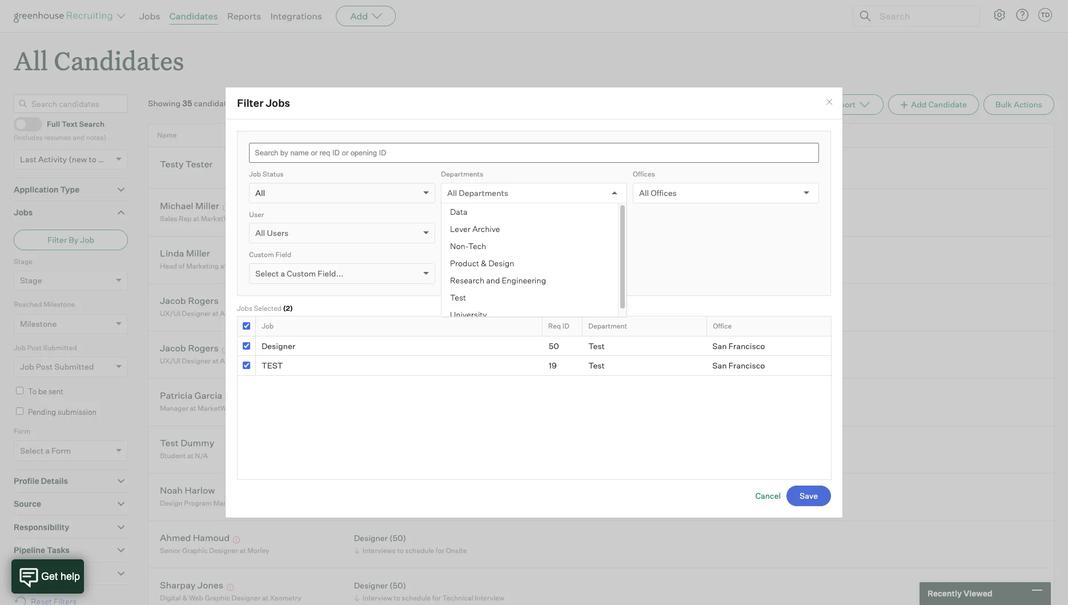 Task type: describe. For each thing, give the bounding box(es) containing it.
jacob rogers
[[160, 342, 219, 354]]

filter by job button
[[14, 230, 128, 250]]

digital
[[160, 594, 181, 603]]

jacob rogers ux/ui designer at anyway, inc.
[[160, 295, 261, 318]]

filter for filter jobs
[[237, 97, 264, 109]]

lever archive
[[450, 224, 500, 233]]

test for test
[[262, 361, 283, 370]]

none field inside filter jobs 'dialog'
[[448, 183, 450, 203]]

for for ahmed hamoud
[[436, 546, 445, 555]]

test dummy student at n/a
[[160, 437, 214, 460]]

university option
[[442, 306, 618, 323]]

data
[[450, 207, 468, 216]]

collect feedback in application review
[[363, 262, 486, 270]]

francisco for 50
[[729, 341, 765, 351]]

profile details
[[14, 476, 68, 486]]

list box inside filter jobs 'dialog'
[[442, 203, 627, 323]]

design for harlow
[[160, 499, 183, 508]]

to
[[28, 387, 37, 396]]

san for 19
[[713, 361, 727, 370]]

anyway, inside jacob rogers ux/ui designer at anyway, inc.
[[220, 309, 247, 318]]

interview to schedule for technical interview link
[[352, 593, 508, 604]]

review for (50)
[[463, 309, 486, 318]]

test (19)
[[354, 156, 391, 166]]

all candidates
[[14, 43, 184, 77]]

linda miller link
[[160, 247, 210, 260]]

to for ahmed hamoud
[[397, 546, 404, 555]]

job inside button
[[80, 235, 94, 244]]

patricia
[[160, 390, 193, 401]]

(50) for sharpay jones
[[390, 580, 406, 590]]

pipeline tasks
[[14, 545, 70, 555]]

non-
[[450, 241, 468, 251]]

recently
[[928, 589, 962, 599]]

interviews
[[363, 546, 396, 555]]

0 vertical spatial marketwise
[[201, 214, 239, 223]]

add for add candidate
[[912, 100, 927, 109]]

2 interview from the left
[[475, 594, 505, 603]]

designer inside designer (50) interview to schedule for technical interview
[[354, 580, 388, 590]]

1 vertical spatial stage
[[20, 276, 42, 285]]

application down last
[[14, 184, 59, 194]]

2 collect from the top
[[363, 262, 385, 270]]

noah
[[160, 484, 183, 496]]

garcia
[[195, 390, 222, 401]]

manager at marketwise
[[160, 404, 236, 413]]

(50) for ahmed hamoud
[[390, 533, 406, 543]]

1 horizontal spatial role
[[482, 210, 496, 219]]

2 in from the top
[[418, 262, 423, 270]]

at inside test dummy student at n/a
[[187, 452, 194, 460]]

senior
[[160, 546, 181, 555]]

research and engineering option
[[442, 272, 618, 289]]

at left xeometry
[[262, 594, 269, 603]]

miller for linda
[[186, 247, 210, 259]]

candidate
[[929, 100, 967, 109]]

collect feedback in application review link for rogers
[[352, 308, 489, 319]]

rogers for jacob rogers ux/ui designer at anyway, inc.
[[188, 295, 219, 306]]

university
[[450, 310, 487, 319]]

0 vertical spatial departments
[[441, 170, 484, 178]]

select a form
[[20, 446, 71, 455]]

at down patricia garcia link
[[190, 404, 196, 413]]

program
[[184, 499, 212, 508]]

google
[[251, 499, 274, 508]]

in for (19)
[[418, 214, 423, 223]]

of
[[179, 262, 185, 270]]

michael miller has been in application review for more than 5 days image
[[221, 204, 232, 211]]

td button
[[1039, 8, 1053, 22]]

job post submitted element
[[14, 342, 128, 385]]

jones
[[198, 579, 223, 591]]

designer inside designer (50) interviews to schedule for onsite
[[354, 533, 388, 543]]

actions
[[1014, 100, 1043, 109]]

designer (50) collect feedback in application review
[[354, 296, 486, 318]]

sales rep at marketwise
[[160, 214, 239, 223]]

profile
[[14, 476, 39, 486]]

close image
[[825, 98, 834, 107]]

to for sharpay jones
[[394, 594, 400, 603]]

0 vertical spatial to
[[89, 154, 97, 164]]

data option
[[442, 203, 618, 220]]

lever archive option
[[442, 220, 618, 237]]

status
[[263, 170, 284, 178]]

1 vertical spatial job post submitted
[[20, 362, 94, 372]]

(19) for test (19)
[[377, 156, 391, 166]]

san francisco for 19
[[713, 361, 765, 370]]

sharpay
[[160, 579, 196, 591]]

1 vertical spatial milestone
[[20, 319, 57, 328]]

integrations link
[[271, 10, 322, 22]]

1 collect feedback in application review link from the top
[[352, 213, 489, 224]]

last activity (new to old)
[[20, 154, 113, 164]]

0 vertical spatial stage
[[14, 257, 33, 266]]

patricia garcia
[[160, 390, 222, 401]]

1 vertical spatial offices
[[651, 188, 677, 197]]

hiring
[[441, 210, 461, 219]]

field
[[276, 250, 292, 259]]

(2)
[[283, 304, 293, 312]]

integrations
[[271, 10, 322, 22]]

research
[[450, 275, 485, 285]]

all users
[[255, 228, 289, 238]]

showing
[[148, 98, 181, 108]]

test for test (19)
[[354, 156, 376, 166]]

1 interview from the left
[[363, 594, 392, 603]]

ahmed hamoud link
[[160, 532, 230, 545]]

1 vertical spatial post
[[36, 362, 53, 372]]

cancel
[[756, 491, 781, 500]]

0 vertical spatial graphic
[[182, 546, 208, 555]]

pending submission
[[28, 407, 97, 416]]

office
[[713, 322, 732, 330]]

0 vertical spatial offices
[[633, 170, 656, 178]]

template
[[481, 268, 514, 277]]

test option
[[442, 289, 618, 306]]

name
[[157, 131, 177, 140]]

& for product
[[481, 258, 487, 268]]

san francisco for 50
[[713, 341, 765, 351]]

be
[[38, 387, 47, 396]]

1 vertical spatial candidates
[[54, 43, 184, 77]]

all for all option
[[255, 188, 265, 197]]

1 vertical spatial role
[[464, 228, 481, 238]]

n/a
[[195, 452, 208, 460]]

a for custom
[[281, 268, 285, 278]]

test for test (19) collect feedback in application review
[[354, 201, 376, 211]]

0 vertical spatial form
[[14, 427, 31, 436]]

noah harlow design program manager at google
[[160, 484, 274, 508]]

Pending submission checkbox
[[16, 407, 23, 415]]

jacob rogers has been in application review for more than 5 days image
[[221, 347, 231, 354]]

configure image
[[993, 8, 1007, 22]]

req id
[[549, 322, 570, 330]]

test dummy link
[[160, 437, 214, 450]]

schedule for sharpay jones
[[402, 594, 431, 603]]

activity
[[38, 154, 67, 164]]

at inside linda miller head of marketing at designhub
[[220, 262, 227, 270]]

student
[[160, 452, 186, 460]]

1 vertical spatial submitted
[[54, 362, 94, 372]]

testy tester link
[[160, 158, 213, 171]]

jobs
[[516, 268, 532, 277]]

1 vertical spatial custom
[[287, 268, 316, 278]]

designer inside filter jobs 'dialog'
[[262, 341, 296, 351]]

designer (50) interviews to schedule for onsite
[[354, 533, 467, 555]]

head
[[160, 262, 177, 270]]

testy
[[160, 158, 184, 170]]

digital & web graphic designer at xeometry
[[160, 594, 302, 603]]

generate
[[794, 100, 829, 109]]

candidate reports are now available! apply filters and select "view in app" element
[[780, 94, 884, 115]]

engineering
[[502, 275, 546, 285]]

source
[[14, 499, 41, 509]]

and inside full text search (includes resumes and notes)
[[73, 133, 85, 142]]

pipeline
[[14, 545, 45, 555]]

to be sent
[[28, 387, 63, 396]]

1 vertical spatial graphic
[[205, 594, 230, 603]]

tester
[[186, 158, 213, 170]]

Include template jobs checkbox
[[441, 268, 449, 276]]

ux/ui inside jacob rogers ux/ui designer at anyway, inc.
[[160, 309, 180, 318]]

last
[[20, 154, 36, 164]]

type
[[60, 184, 80, 194]]

designer inside designer (50) collect feedback in application review
[[354, 296, 388, 306]]

ux/ui designer at anyway, inc.
[[160, 357, 261, 365]]

all for all offices
[[640, 188, 649, 197]]

bulk actions
[[996, 100, 1043, 109]]

report
[[830, 100, 856, 109]]

noah harlow link
[[160, 484, 215, 498]]

form element
[[14, 426, 128, 469]]

all departments
[[448, 188, 509, 197]]

2 ux/ui from the top
[[160, 357, 180, 365]]

filter jobs dialog
[[225, 87, 844, 518]]

2 review from the top
[[463, 262, 486, 270]]



Task type: locate. For each thing, give the bounding box(es) containing it.
form up details
[[51, 446, 71, 455]]

jacob up ux/ui designer at anyway, inc.
[[160, 342, 186, 354]]

collect feedback in application review link up designer (50) collect feedback in application review
[[352, 261, 489, 272]]

inc.
[[249, 309, 261, 318], [249, 357, 261, 365]]

cancel link
[[756, 491, 781, 500]]

(19)
[[377, 156, 391, 166], [377, 201, 391, 211]]

hiring team role
[[441, 210, 496, 219]]

1 vertical spatial marketwise
[[198, 404, 236, 413]]

0 horizontal spatial custom
[[249, 250, 274, 259]]

schedule for ahmed hamoud
[[405, 546, 435, 555]]

onsite
[[446, 546, 467, 555]]

tasks
[[47, 545, 70, 555]]

feedback inside designer (50) collect feedback in application review
[[387, 309, 416, 318]]

review up the lever archive
[[463, 214, 486, 223]]

0 vertical spatial schedule
[[405, 546, 435, 555]]

rogers up ux/ui designer at anyway, inc.
[[188, 342, 219, 354]]

inc. down jobs selected (2) in the bottom of the page
[[249, 357, 261, 365]]

1 vertical spatial manager
[[214, 499, 242, 508]]

Search text field
[[877, 8, 970, 24]]

manager inside the 'noah harlow design program manager at google'
[[214, 499, 242, 508]]

inc. left (2)
[[249, 309, 261, 318]]

pending
[[28, 407, 56, 416]]

michael
[[160, 200, 193, 211]]

ux/ui up jacob rogers
[[160, 309, 180, 318]]

michael miller link
[[160, 200, 219, 213]]

2 vertical spatial (50)
[[390, 580, 406, 590]]

offices
[[633, 170, 656, 178], [651, 188, 677, 197]]

1 vertical spatial ux/ui
[[160, 357, 180, 365]]

resumes
[[44, 133, 71, 142]]

td button
[[1037, 6, 1055, 24]]

form down pending submission option
[[14, 427, 31, 436]]

0 vertical spatial milestone
[[43, 300, 75, 309]]

departments up team
[[459, 188, 509, 197]]

2 vertical spatial collect feedback in application review link
[[352, 308, 489, 319]]

team
[[463, 210, 480, 219]]

Search by name or req ID or opening ID field
[[249, 143, 820, 163]]

custom up designhub
[[249, 250, 274, 259]]

all for all users
[[255, 228, 265, 238]]

1 vertical spatial san francisco
[[713, 361, 765, 370]]

technical
[[443, 594, 474, 603]]

for left technical
[[432, 594, 441, 603]]

candidates right jobs link
[[169, 10, 218, 22]]

1 collect from the top
[[363, 214, 385, 223]]

text
[[62, 119, 78, 129]]

2 san from the top
[[713, 361, 727, 370]]

product
[[450, 258, 480, 268]]

0 vertical spatial select
[[255, 268, 279, 278]]

product & design
[[450, 258, 515, 268]]

0 vertical spatial and
[[73, 133, 85, 142]]

add inside popup button
[[350, 10, 368, 22]]

0 vertical spatial san francisco
[[713, 341, 765, 351]]

1 vertical spatial and
[[486, 275, 500, 285]]

1 vertical spatial collect
[[363, 262, 385, 270]]

1 review from the top
[[463, 214, 486, 223]]

rogers
[[188, 295, 219, 306], [188, 342, 219, 354]]

test inside filter jobs 'dialog'
[[262, 361, 283, 370]]

review inside designer (50) collect feedback in application review
[[463, 309, 486, 318]]

hamoud
[[193, 532, 230, 543]]

2 (19) from the top
[[377, 201, 391, 211]]

(50) inside designer (50) collect feedback in application review
[[390, 296, 406, 306]]

search
[[79, 119, 105, 129]]

select for select a custom field...
[[255, 268, 279, 278]]

1 (19) from the top
[[377, 156, 391, 166]]

include
[[452, 268, 479, 277]]

1 vertical spatial select
[[20, 446, 44, 455]]

0 vertical spatial jacob rogers link
[[160, 295, 219, 308]]

feedback inside "test (19) collect feedback in application review"
[[387, 214, 416, 223]]

anyway, down jacob rogers has been in application review for more than 5 days image
[[220, 357, 247, 365]]

test inside test dummy student at n/a
[[160, 437, 179, 448]]

departments up all departments
[[441, 170, 484, 178]]

0 vertical spatial rogers
[[188, 295, 219, 306]]

(19) down job/status
[[377, 156, 391, 166]]

for inside designer (50) interview to schedule for technical interview
[[432, 594, 441, 603]]

1 vertical spatial for
[[432, 594, 441, 603]]

2 jacob rogers link from the top
[[160, 342, 219, 355]]

a up profile details
[[45, 446, 50, 455]]

graphic down ahmed hamoud link
[[182, 546, 208, 555]]

full text search (includes resumes and notes)
[[14, 119, 106, 142]]

1 vertical spatial design
[[160, 499, 183, 508]]

(50) inside designer (50) interviews to schedule for onsite
[[390, 533, 406, 543]]

1 feedback from the top
[[387, 214, 416, 223]]

anyway,
[[220, 309, 247, 318], [220, 357, 247, 365]]

& down tech
[[481, 258, 487, 268]]

0 vertical spatial candidates
[[169, 10, 218, 22]]

graphic down jones
[[205, 594, 230, 603]]

education
[[14, 568, 53, 578]]

1 in from the top
[[418, 214, 423, 223]]

0 vertical spatial feedback
[[387, 214, 416, 223]]

ux/ui down jacob rogers
[[160, 357, 180, 365]]

manager right program at left
[[214, 499, 242, 508]]

None checkbox
[[243, 323, 250, 330], [243, 342, 250, 350], [243, 362, 250, 369], [243, 323, 250, 330], [243, 342, 250, 350], [243, 362, 250, 369]]

(50) up interviews to schedule for onsite link
[[390, 533, 406, 543]]

select up "profile"
[[20, 446, 44, 455]]

feedback for (50)
[[387, 309, 416, 318]]

application inside designer (50) collect feedback in application review
[[425, 309, 462, 318]]

sharpay jones
[[160, 579, 223, 591]]

marketwise down the michael miller has been in application review for more than 5 days icon on the top left
[[201, 214, 239, 223]]

2 vertical spatial review
[[463, 309, 486, 318]]

patricia garcia has been in application review for more than 5 days image
[[224, 394, 235, 401]]

submitted down the reached milestone element
[[43, 343, 77, 352]]

sharpay jones has been in technical interview for more than 14 days image
[[225, 584, 236, 591]]

2 vertical spatial to
[[394, 594, 400, 603]]

To be sent checkbox
[[16, 387, 23, 394]]

post up the "to be sent"
[[36, 362, 53, 372]]

2 francisco from the top
[[729, 361, 765, 370]]

1 jacob from the top
[[160, 295, 186, 306]]

custom
[[249, 250, 274, 259], [287, 268, 316, 278]]

0 vertical spatial collect feedback in application review link
[[352, 213, 489, 224]]

1 francisco from the top
[[729, 341, 765, 351]]

select down custom field
[[255, 268, 279, 278]]

reached milestone element
[[14, 299, 128, 342]]

2 san francisco from the top
[[713, 361, 765, 370]]

1 anyway, from the top
[[220, 309, 247, 318]]

3 feedback from the top
[[387, 309, 416, 318]]

rep
[[179, 214, 192, 223]]

1 horizontal spatial interview
[[475, 594, 505, 603]]

0 vertical spatial (50)
[[390, 296, 406, 306]]

for for sharpay jones
[[432, 594, 441, 603]]

list box containing data
[[442, 203, 627, 323]]

0 vertical spatial add
[[350, 10, 368, 22]]

design inside product & design option
[[489, 258, 515, 268]]

add for add
[[350, 10, 368, 22]]

by
[[69, 235, 78, 244]]

at inside the 'noah harlow design program manager at google'
[[243, 499, 250, 508]]

milestone down 'reached milestone'
[[20, 319, 57, 328]]

product & design option
[[442, 255, 618, 272]]

1 vertical spatial san
[[713, 361, 727, 370]]

san for 50
[[713, 341, 727, 351]]

and down text on the top of the page
[[73, 133, 85, 142]]

viewed
[[964, 589, 993, 599]]

job post submitted up the sent
[[20, 362, 94, 372]]

rogers down marketing on the top
[[188, 295, 219, 306]]

schedule left onsite
[[405, 546, 435, 555]]

filter right candidate
[[237, 97, 264, 109]]

test inside "test (19) collect feedback in application review"
[[354, 201, 376, 211]]

stage element
[[14, 256, 128, 299]]

and inside option
[[486, 275, 500, 285]]

1 vertical spatial francisco
[[729, 361, 765, 370]]

select inside filter jobs 'dialog'
[[255, 268, 279, 278]]

select inside 'form' element
[[20, 446, 44, 455]]

1 vertical spatial anyway,
[[220, 357, 247, 365]]

feedback left include template jobs checkbox
[[387, 262, 416, 270]]

miller up sales rep at marketwise
[[195, 200, 219, 211]]

at left google
[[243, 499, 250, 508]]

collect feedback in application review link down collect feedback in application review
[[352, 308, 489, 319]]

jacob for jacob rogers ux/ui designer at anyway, inc.
[[160, 295, 186, 306]]

reached milestone
[[14, 300, 75, 309]]

list box
[[442, 203, 627, 323]]

all for all departments
[[448, 188, 457, 197]]

milestone down stage element
[[43, 300, 75, 309]]

non-tech
[[450, 241, 487, 251]]

td
[[1041, 11, 1051, 19]]

to right interviews on the left of page
[[397, 546, 404, 555]]

0 vertical spatial ux/ui
[[160, 309, 180, 318]]

interview right technical
[[475, 594, 505, 603]]

1 jacob rogers link from the top
[[160, 295, 219, 308]]

feedback for (19)
[[387, 214, 416, 223]]

in left include template jobs checkbox
[[418, 262, 423, 270]]

collect feedback in application review link up "any"
[[352, 213, 489, 224]]

in down collect feedback in application review
[[418, 309, 423, 318]]

rogers for jacob rogers
[[188, 342, 219, 354]]

jacob rogers link down the of
[[160, 295, 219, 308]]

miller up marketing on the top
[[186, 247, 210, 259]]

1 horizontal spatial add
[[912, 100, 927, 109]]

2 rogers from the top
[[188, 342, 219, 354]]

0 vertical spatial anyway,
[[220, 309, 247, 318]]

& for digital
[[183, 594, 188, 603]]

jacob for jacob rogers
[[160, 342, 186, 354]]

1 vertical spatial filter
[[47, 235, 67, 244]]

custom field
[[249, 250, 292, 259]]

a down field
[[281, 268, 285, 278]]

1 san from the top
[[713, 341, 727, 351]]

greenhouse recruiting image
[[14, 9, 117, 23]]

a for form
[[45, 446, 50, 455]]

1 horizontal spatial and
[[486, 275, 500, 285]]

0 horizontal spatial manager
[[160, 404, 188, 413]]

all option
[[255, 188, 265, 197]]

review down the research
[[463, 309, 486, 318]]

2 vertical spatial test
[[262, 361, 283, 370]]

application
[[14, 184, 59, 194], [425, 214, 462, 223], [425, 262, 462, 270], [425, 309, 462, 318]]

(50) up interview to schedule for technical interview link
[[390, 580, 406, 590]]

to down interviews to schedule for onsite link
[[394, 594, 400, 603]]

2 vertical spatial in
[[418, 309, 423, 318]]

candidate
[[194, 98, 231, 108]]

to inside designer (50) interviews to schedule for onsite
[[397, 546, 404, 555]]

francisco for 19
[[729, 361, 765, 370]]

designer inside jacob rogers ux/ui designer at anyway, inc.
[[182, 309, 211, 318]]

marketwise down garcia
[[198, 404, 236, 413]]

design for &
[[489, 258, 515, 268]]

applications
[[233, 98, 279, 108]]

submitted up the sent
[[54, 362, 94, 372]]

3 collect feedback in application review link from the top
[[352, 308, 489, 319]]

ahmed hamoud has been in onsite for more than 21 days image
[[232, 536, 242, 543]]

last activity (new to old) option
[[20, 154, 113, 164]]

2 (50) from the top
[[390, 533, 406, 543]]

1 vertical spatial (50)
[[390, 533, 406, 543]]

application down the research
[[425, 309, 462, 318]]

at right the rep at the top
[[193, 214, 200, 223]]

application down non-
[[425, 262, 462, 270]]

marketwise
[[201, 214, 239, 223], [198, 404, 236, 413]]

filter inside button
[[47, 235, 67, 244]]

a
[[281, 268, 285, 278], [45, 446, 50, 455]]

1 horizontal spatial custom
[[287, 268, 316, 278]]

1 vertical spatial &
[[183, 594, 188, 603]]

(50) down collect feedback in application review
[[390, 296, 406, 306]]

xeometry
[[270, 594, 302, 603]]

collect for designer
[[363, 309, 385, 318]]

custom down field
[[287, 268, 316, 278]]

at down jacob rogers
[[212, 357, 219, 365]]

any role
[[448, 228, 481, 238]]

job/status
[[363, 131, 400, 140]]

0 vertical spatial role
[[482, 210, 496, 219]]

stage
[[14, 257, 33, 266], [20, 276, 42, 285]]

1 horizontal spatial a
[[281, 268, 285, 278]]

1 vertical spatial rogers
[[188, 342, 219, 354]]

1 (50) from the top
[[390, 296, 406, 306]]

dummy
[[181, 437, 214, 448]]

at down ahmed hamoud has been in onsite for more than 21 days image
[[240, 546, 246, 555]]

1 vertical spatial miller
[[186, 247, 210, 259]]

filter inside 'dialog'
[[237, 97, 264, 109]]

1 vertical spatial jacob
[[160, 342, 186, 354]]

0 horizontal spatial add
[[350, 10, 368, 22]]

in inside "test (19) collect feedback in application review"
[[418, 214, 423, 223]]

0 horizontal spatial filter
[[47, 235, 67, 244]]

for inside designer (50) interviews to schedule for onsite
[[436, 546, 445, 555]]

departments
[[441, 170, 484, 178], [459, 188, 509, 197]]

users
[[267, 228, 289, 238]]

0 vertical spatial jacob
[[160, 295, 186, 306]]

0 horizontal spatial form
[[14, 427, 31, 436]]

to inside designer (50) interview to schedule for technical interview
[[394, 594, 400, 603]]

review up the research
[[463, 262, 486, 270]]

(50) inside designer (50) interview to schedule for technical interview
[[390, 580, 406, 590]]

2 collect feedback in application review link from the top
[[352, 261, 489, 272]]

non-tech option
[[442, 237, 618, 255]]

(19) inside "test (19) collect feedback in application review"
[[377, 201, 391, 211]]

reports
[[227, 10, 261, 22]]

job status
[[249, 170, 284, 178]]

feedback left hiring
[[387, 214, 416, 223]]

at up jacob rogers
[[212, 309, 219, 318]]

0 vertical spatial for
[[436, 546, 445, 555]]

0 vertical spatial inc.
[[249, 309, 261, 318]]

1 vertical spatial feedback
[[387, 262, 416, 270]]

1 inc. from the top
[[249, 309, 261, 318]]

submission
[[58, 407, 97, 416]]

at right marketing on the top
[[220, 262, 227, 270]]

and down product & design
[[486, 275, 500, 285]]

to
[[89, 154, 97, 164], [397, 546, 404, 555], [394, 594, 400, 603]]

0 vertical spatial (19)
[[377, 156, 391, 166]]

linda
[[160, 247, 184, 259]]

schedule inside designer (50) interview to schedule for technical interview
[[402, 594, 431, 603]]

ahmed
[[160, 532, 191, 543]]

at left n/a
[[187, 452, 194, 460]]

inc. inside jacob rogers ux/ui designer at anyway, inc.
[[249, 309, 261, 318]]

filter for filter by job
[[47, 235, 67, 244]]

1 san francisco from the top
[[713, 341, 765, 351]]

generate report button
[[780, 94, 884, 115]]

jacob inside jacob rogers ux/ui designer at anyway, inc.
[[160, 295, 186, 306]]

0 horizontal spatial select
[[20, 446, 44, 455]]

design down noah
[[160, 499, 183, 508]]

Search candidates field
[[14, 94, 128, 113]]

0 vertical spatial post
[[27, 343, 42, 352]]

0 vertical spatial submitted
[[43, 343, 77, 352]]

0 horizontal spatial and
[[73, 133, 85, 142]]

sent
[[49, 387, 63, 396]]

candidates down jobs link
[[54, 43, 184, 77]]

0 vertical spatial a
[[281, 268, 285, 278]]

test (19) collect feedback in application review
[[354, 201, 486, 223]]

post down reached
[[27, 343, 42, 352]]

3 (50) from the top
[[390, 580, 406, 590]]

0 horizontal spatial a
[[45, 446, 50, 455]]

design inside the 'noah harlow design program manager at google'
[[160, 499, 183, 508]]

2 jacob from the top
[[160, 342, 186, 354]]

checkmark image
[[19, 120, 27, 128]]

miller for michael
[[195, 200, 219, 211]]

for left onsite
[[436, 546, 445, 555]]

to left old)
[[89, 154, 97, 164]]

milestone
[[43, 300, 75, 309], [20, 319, 57, 328]]

testy tester
[[160, 158, 213, 170]]

0 horizontal spatial design
[[160, 499, 183, 508]]

1 vertical spatial inc.
[[249, 357, 261, 365]]

0 vertical spatial francisco
[[729, 341, 765, 351]]

bulk actions link
[[984, 94, 1055, 115]]

collect inside designer (50) collect feedback in application review
[[363, 309, 385, 318]]

review inside "test (19) collect feedback in application review"
[[463, 214, 486, 223]]

role up the non-tech
[[464, 228, 481, 238]]

marketing
[[186, 262, 219, 270]]

collect inside "test (19) collect feedback in application review"
[[363, 214, 385, 223]]

2 feedback from the top
[[387, 262, 416, 270]]

application inside "test (19) collect feedback in application review"
[[425, 214, 462, 223]]

design up research and engineering
[[489, 258, 515, 268]]

1 vertical spatial review
[[463, 262, 486, 270]]

collect for test
[[363, 214, 385, 223]]

0 vertical spatial review
[[463, 214, 486, 223]]

collect feedback in application review link
[[352, 213, 489, 224], [352, 261, 489, 272], [352, 308, 489, 319]]

interview down interviews on the left of page
[[363, 594, 392, 603]]

research and engineering
[[450, 275, 546, 285]]

at inside jacob rogers ux/ui designer at anyway, inc.
[[212, 309, 219, 318]]

0 vertical spatial design
[[489, 258, 515, 268]]

add button
[[336, 6, 396, 26]]

schedule
[[405, 546, 435, 555], [402, 594, 431, 603]]

rogers inside jacob rogers link
[[188, 342, 219, 354]]

a inside 'form' element
[[45, 446, 50, 455]]

1 vertical spatial to
[[397, 546, 404, 555]]

select
[[255, 268, 279, 278], [20, 446, 44, 455]]

& left the web
[[183, 594, 188, 603]]

(includes
[[14, 133, 43, 142]]

test inside option
[[450, 292, 466, 302]]

2 inc. from the top
[[249, 357, 261, 365]]

1 horizontal spatial design
[[489, 258, 515, 268]]

rogers inside jacob rogers ux/ui designer at anyway, inc.
[[188, 295, 219, 306]]

1 ux/ui from the top
[[160, 309, 180, 318]]

0 vertical spatial custom
[[249, 250, 274, 259]]

None field
[[448, 183, 450, 203]]

all
[[14, 43, 48, 77], [255, 188, 265, 197], [448, 188, 457, 197], [640, 188, 649, 197], [255, 228, 265, 238]]

1 rogers from the top
[[188, 295, 219, 306]]

in left hiring
[[418, 214, 423, 223]]

filter
[[237, 97, 264, 109], [47, 235, 67, 244]]

& inside option
[[481, 258, 487, 268]]

responsibility
[[14, 522, 69, 532]]

in inside designer (50) collect feedback in application review
[[418, 309, 423, 318]]

1 vertical spatial schedule
[[402, 594, 431, 603]]

filter left by
[[47, 235, 67, 244]]

(19) for test (19) collect feedback in application review
[[377, 201, 391, 211]]

linda miller head of marketing at designhub
[[160, 247, 264, 270]]

1 vertical spatial test
[[354, 201, 376, 211]]

2 anyway, from the top
[[220, 357, 247, 365]]

role up archive
[[482, 210, 496, 219]]

save button
[[787, 486, 832, 506]]

a inside filter jobs 'dialog'
[[281, 268, 285, 278]]

3 collect from the top
[[363, 309, 385, 318]]

0 vertical spatial in
[[418, 214, 423, 223]]

ahmed hamoud
[[160, 532, 230, 543]]

(19) down the test (19)
[[377, 201, 391, 211]]

recently viewed
[[928, 589, 993, 599]]

0 vertical spatial &
[[481, 258, 487, 268]]

1 vertical spatial jacob rogers link
[[160, 342, 219, 355]]

0 vertical spatial filter
[[237, 97, 264, 109]]

jacob rogers link up ux/ui designer at anyway, inc.
[[160, 342, 219, 355]]

application up "any"
[[425, 214, 462, 223]]

job post submitted down the reached milestone element
[[14, 343, 77, 352]]

manager down patricia
[[160, 404, 188, 413]]

review for (19)
[[463, 214, 486, 223]]

1 vertical spatial departments
[[459, 188, 509, 197]]

3 review from the top
[[463, 309, 486, 318]]

0 vertical spatial job post submitted
[[14, 343, 77, 352]]

1 horizontal spatial &
[[481, 258, 487, 268]]

anyway, left selected
[[220, 309, 247, 318]]

select a custom field...
[[255, 268, 344, 278]]

morley
[[247, 546, 269, 555]]

schedule left technical
[[402, 594, 431, 603]]

0 vertical spatial test
[[354, 156, 376, 166]]

user
[[249, 210, 264, 219]]

3 in from the top
[[418, 309, 423, 318]]

in for (50)
[[418, 309, 423, 318]]

1 vertical spatial a
[[45, 446, 50, 455]]

1 horizontal spatial form
[[51, 446, 71, 455]]

add inside add candidate link
[[912, 100, 927, 109]]

0 horizontal spatial &
[[183, 594, 188, 603]]

0 vertical spatial collect
[[363, 214, 385, 223]]

any
[[448, 228, 462, 238]]

0 vertical spatial manager
[[160, 404, 188, 413]]

schedule inside designer (50) interviews to schedule for onsite
[[405, 546, 435, 555]]

jacob down head
[[160, 295, 186, 306]]

0 vertical spatial san
[[713, 341, 727, 351]]

1 vertical spatial in
[[418, 262, 423, 270]]

select for select a form
[[20, 446, 44, 455]]

feedback down collect feedback in application review
[[387, 309, 416, 318]]

miller inside linda miller head of marketing at designhub
[[186, 247, 210, 259]]

collect feedback in application review link for miller
[[352, 261, 489, 272]]

interviews to schedule for onsite link
[[352, 545, 470, 556]]

jobs selected (2)
[[237, 304, 293, 312]]



Task type: vqa. For each thing, say whether or not it's contained in the screenshot.
the any role
yes



